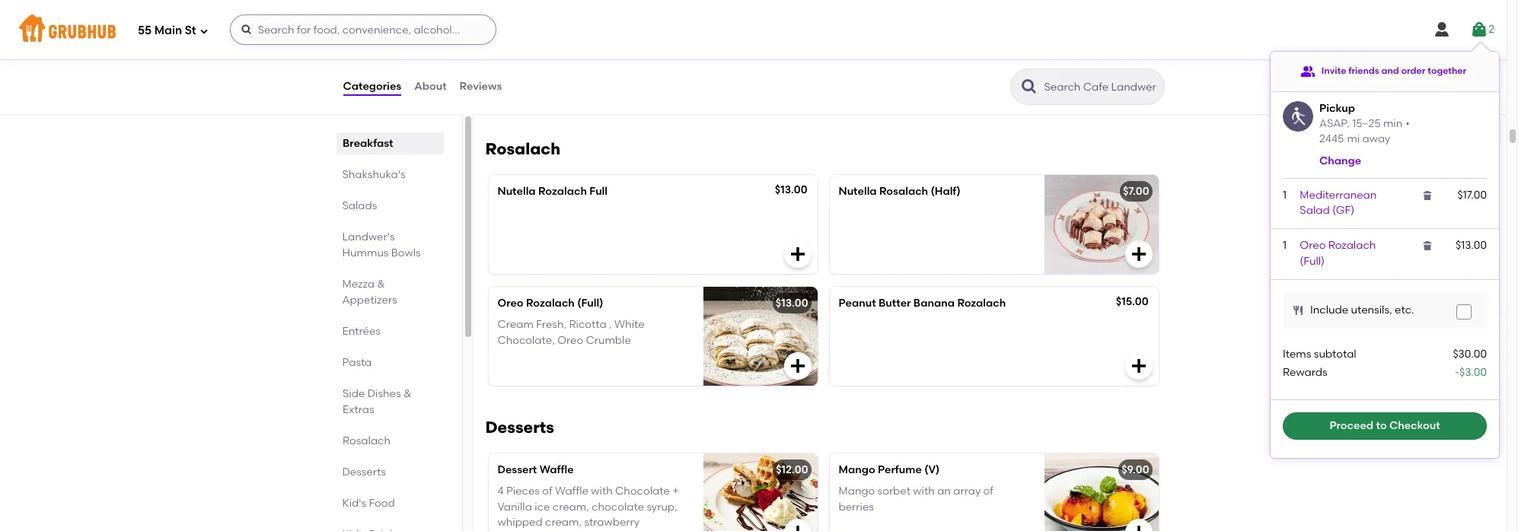 Task type: describe. For each thing, give the bounding box(es) containing it.
crumble
[[586, 334, 631, 347]]

eggs
[[521, 18, 547, 31]]

hummus
[[342, 247, 389, 260]]

waffle inside 4 pieces of waffle with chocolate + vanilla ice cream, chocolate syrup, whipped cream, strawberry
[[555, 485, 589, 498]]

dishes
[[367, 388, 401, 401]]

entrées tab
[[342, 324, 438, 340]]

with inside 4 pieces of waffle with chocolate + vanilla ice cream, chocolate syrup, whipped cream, strawberry
[[591, 485, 613, 498]]

berries
[[839, 501, 874, 514]]

bowls
[[391, 247, 421, 260]]

salad
[[1300, 204, 1330, 217]]

2 horizontal spatial rosalach
[[880, 185, 928, 198]]

extras
[[342, 404, 374, 417]]

order
[[1402, 66, 1426, 76]]

main navigation navigation
[[0, 0, 1507, 59]]

cream
[[498, 319, 534, 332]]

pasta
[[342, 356, 372, 369]]

side dishes & extras
[[342, 388, 411, 417]]

(half)
[[931, 185, 961, 198]]

0 vertical spatial oreo rozalach (full)
[[1300, 240, 1376, 268]]

array
[[954, 485, 981, 498]]

search icon image
[[1020, 78, 1038, 96]]

tooltip containing pickup
[[1271, 43, 1500, 458]]

banana
[[914, 297, 955, 310]]

desserts tab
[[342, 465, 438, 481]]

55
[[138, 23, 152, 37]]

about button
[[414, 59, 447, 114]]

reviews
[[460, 80, 502, 93]]

two
[[498, 18, 519, 31]]

proceed to checkout button
[[1283, 413, 1487, 440]]

change button
[[1320, 154, 1362, 169]]

invite friends and order together button
[[1301, 58, 1467, 85]]

kid's food tab
[[342, 496, 438, 512]]

together
[[1428, 66, 1467, 76]]

invite
[[1322, 66, 1347, 76]]

dessert waffle image
[[703, 454, 818, 532]]

•
[[1406, 117, 1410, 130]]

2 vertical spatial $13.00
[[776, 297, 808, 310]]

rewards
[[1283, 367, 1328, 380]]

kid's food
[[342, 497, 395, 510]]

$30.00
[[1453, 348, 1487, 361]]

nutella for nutella rozalach full
[[498, 185, 536, 198]]

away
[[1363, 132, 1391, 145]]

include
[[1311, 304, 1349, 317]]

$15.00
[[1116, 296, 1149, 308]]

salads
[[342, 200, 377, 212]]

ice
[[535, 501, 550, 514]]

mango for mango perfume (v)
[[839, 464, 876, 477]]

mediterranean salad (gf) link
[[1300, 189, 1377, 217]]

$17.00
[[1458, 189, 1487, 202]]

to
[[1376, 419, 1387, 432]]

whipped
[[498, 516, 543, 529]]

white
[[615, 319, 645, 332]]

nutella for nutella rosalach (half)
[[839, 185, 877, 198]]

mediterranean
[[1300, 189, 1377, 202]]

(gf)
[[1333, 204, 1355, 217]]

butter
[[879, 297, 911, 310]]

1 horizontal spatial rosalach
[[486, 139, 561, 158]]

0 vertical spatial cream,
[[553, 501, 589, 514]]

landwer's
[[342, 231, 395, 244]]

nutella rosalach (half)
[[839, 185, 961, 198]]

etc.
[[1395, 304, 1415, 317]]

side
[[342, 388, 365, 401]]

pieces
[[506, 485, 540, 498]]

proceed to checkout
[[1330, 419, 1441, 432]]

0 vertical spatial waffle
[[540, 464, 574, 477]]

vanilla
[[498, 501, 532, 514]]

main
[[154, 23, 182, 37]]

2445
[[1320, 132, 1344, 145]]

mezza & appetizers tab
[[342, 276, 438, 308]]

syrup,
[[647, 501, 677, 514]]

svg image inside 2 button
[[1471, 21, 1489, 39]]

breakfast
[[342, 137, 393, 150]]

rosalach inside tab
[[342, 435, 390, 448]]

categories button
[[342, 59, 402, 114]]

mediterranean salad (gf)
[[1300, 189, 1377, 217]]

landwer's hummus bowls tab
[[342, 229, 438, 261]]

oreo rozalach (full) link
[[1300, 240, 1376, 268]]

chocolate,
[[498, 334, 555, 347]]

1 vertical spatial $13.00
[[1456, 240, 1487, 252]]

15–25
[[1353, 117, 1381, 130]]

peanut butter banana rozalach
[[839, 297, 1006, 310]]

mezza & appetizers
[[342, 278, 397, 307]]

mango perfume (v) image
[[1044, 454, 1159, 532]]

0 horizontal spatial (full)
[[577, 297, 603, 310]]

rozalach up fresh,
[[526, 297, 575, 310]]

1 vertical spatial oreo rozalach (full)
[[498, 297, 603, 310]]

2 button
[[1471, 16, 1495, 43]]

proceed
[[1330, 419, 1374, 432]]



Task type: locate. For each thing, give the bounding box(es) containing it.
desserts up kid's food
[[342, 466, 386, 479]]

rosalach tab
[[342, 433, 438, 449]]

0 vertical spatial &
[[377, 278, 385, 291]]

2 vertical spatial oreo
[[558, 334, 583, 347]]

1
[[1283, 189, 1287, 202], [1283, 240, 1287, 252]]

1 left oreo rozalach (full) link
[[1283, 240, 1287, 252]]

desserts
[[486, 418, 554, 437], [342, 466, 386, 479]]

$7.00
[[1123, 185, 1150, 198]]

mezza
[[342, 278, 375, 291]]

Search Cafe Landwer search field
[[1043, 80, 1159, 94]]

0 horizontal spatial of
[[542, 485, 553, 498]]

(v)
[[925, 464, 940, 477]]

2 1 from the top
[[1283, 240, 1287, 252]]

0 vertical spatial mango
[[839, 464, 876, 477]]

oreo
[[1300, 240, 1326, 252], [498, 297, 524, 310], [558, 334, 583, 347]]

1 horizontal spatial (full)
[[1300, 255, 1325, 268]]

landwer's hummus bowls
[[342, 231, 421, 260]]

0 vertical spatial desserts
[[486, 418, 554, 437]]

0 vertical spatial (full)
[[1300, 255, 1325, 268]]

breakfast tab
[[342, 136, 438, 152]]

& up "appetizers"
[[377, 278, 385, 291]]

dessert
[[498, 464, 537, 477]]

1 left mediterranean
[[1283, 189, 1287, 202]]

rozalach down (gf)
[[1329, 240, 1376, 252]]

mango for mango sorbet with an array of berries
[[839, 485, 875, 498]]

oreo down the 'salad'
[[1300, 240, 1326, 252]]

two eggs button
[[489, 8, 818, 107]]

waffle down the dessert waffle
[[555, 485, 589, 498]]

0 horizontal spatial oreo
[[498, 297, 524, 310]]

2
[[1489, 23, 1495, 36]]

1 horizontal spatial with
[[913, 485, 935, 498]]

0 vertical spatial oreo
[[1300, 240, 1326, 252]]

(full) down the 'salad'
[[1300, 255, 1325, 268]]

items subtotal
[[1283, 348, 1357, 361]]

two eggs image
[[703, 8, 818, 107]]

reviews button
[[459, 59, 503, 114]]

waffle
[[540, 464, 574, 477], [555, 485, 589, 498]]

side dishes & extras tab
[[342, 386, 438, 418]]

nutella rosalach (half) image
[[1044, 175, 1159, 274]]

1 vertical spatial oreo
[[498, 297, 524, 310]]

2 vertical spatial rosalach
[[342, 435, 390, 448]]

svg image
[[1433, 21, 1452, 39], [199, 26, 208, 35], [1422, 240, 1434, 252], [1292, 305, 1305, 317], [789, 524, 807, 532]]

0 vertical spatial rosalach
[[486, 139, 561, 158]]

1 1 from the top
[[1283, 189, 1287, 202]]

rozalach left full in the top of the page
[[538, 185, 587, 198]]

pasta tab
[[342, 355, 438, 371]]

0 horizontal spatial desserts
[[342, 466, 386, 479]]

oreo down ricotta
[[558, 334, 583, 347]]

1 horizontal spatial nutella
[[839, 185, 877, 198]]

sorbet
[[878, 485, 911, 498]]

1 vertical spatial desserts
[[342, 466, 386, 479]]

& inside mezza & appetizers
[[377, 278, 385, 291]]

4 pieces of waffle with chocolate + vanilla ice cream, chocolate syrup, whipped cream, strawberry
[[498, 485, 679, 529]]

with inside mango sorbet with an array of berries
[[913, 485, 935, 498]]

mango inside mango sorbet with an array of berries
[[839, 485, 875, 498]]

items
[[1283, 348, 1312, 361]]

1 horizontal spatial oreo rozalach (full)
[[1300, 240, 1376, 268]]

rozalach right 'banana' on the right bottom
[[958, 297, 1006, 310]]

0 horizontal spatial &
[[377, 278, 385, 291]]

2 with from the left
[[913, 485, 935, 498]]

oreo rozalach (full) image
[[703, 287, 818, 386]]

desserts up the dessert
[[486, 418, 554, 437]]

oreo up cream on the bottom left of the page
[[498, 297, 524, 310]]

of inside 4 pieces of waffle with chocolate + vanilla ice cream, chocolate syrup, whipped cream, strawberry
[[542, 485, 553, 498]]

chocolate
[[615, 485, 670, 498]]

mango sorbet with an array of berries
[[839, 485, 994, 514]]

dessert waffle
[[498, 464, 574, 477]]

1 with from the left
[[591, 485, 613, 498]]

0 horizontal spatial nutella
[[498, 185, 536, 198]]

1 horizontal spatial &
[[403, 388, 411, 401]]

1 horizontal spatial oreo
[[558, 334, 583, 347]]

categories
[[343, 80, 401, 93]]

rosalach down extras
[[342, 435, 390, 448]]

with up chocolate
[[591, 485, 613, 498]]

0 vertical spatial $13.00
[[775, 184, 808, 197]]

subtotal
[[1314, 348, 1357, 361]]

salads tab
[[342, 198, 438, 214]]

1 vertical spatial 1
[[1283, 240, 1287, 252]]

1 for oreo
[[1283, 240, 1287, 252]]

+
[[673, 485, 679, 498]]

full
[[590, 185, 608, 198]]

of inside mango sorbet with an array of berries
[[984, 485, 994, 498]]

and
[[1382, 66, 1400, 76]]

-
[[1455, 367, 1460, 380]]

nutella rozalach full
[[498, 185, 608, 198]]

an
[[938, 485, 951, 498]]

checkout
[[1390, 419, 1441, 432]]

1 vertical spatial waffle
[[555, 485, 589, 498]]

1 vertical spatial cream,
[[545, 516, 582, 529]]

1 nutella from the left
[[498, 185, 536, 198]]

appetizers
[[342, 294, 397, 307]]

1 horizontal spatial desserts
[[486, 418, 554, 437]]

1 mango from the top
[[839, 464, 876, 477]]

oreo inside cream fresh, ricotta , white chocolate, oreo crumble
[[558, 334, 583, 347]]

food
[[369, 497, 395, 510]]

1 vertical spatial (full)
[[577, 297, 603, 310]]

1 of from the left
[[542, 485, 553, 498]]

0 vertical spatial 1
[[1283, 189, 1287, 202]]

-$3.00
[[1455, 367, 1487, 380]]

waffle right the dessert
[[540, 464, 574, 477]]

cream, down ice
[[545, 516, 582, 529]]

mango
[[839, 464, 876, 477], [839, 485, 875, 498]]

0 horizontal spatial rosalach
[[342, 435, 390, 448]]

mi
[[1348, 132, 1360, 145]]

peanut
[[839, 297, 876, 310]]

st
[[185, 23, 196, 37]]

entrées
[[342, 325, 381, 338]]

cream fresh, ricotta , white chocolate, oreo crumble
[[498, 319, 645, 347]]

oreo rozalach (full)
[[1300, 240, 1376, 268], [498, 297, 603, 310]]

& right dishes at the bottom left of page
[[403, 388, 411, 401]]

& inside side dishes & extras
[[403, 388, 411, 401]]

utensils,
[[1351, 304, 1393, 317]]

of up ice
[[542, 485, 553, 498]]

2 of from the left
[[984, 485, 994, 498]]

friends
[[1349, 66, 1380, 76]]

three eggs image
[[1044, 8, 1159, 107]]

2 mango from the top
[[839, 485, 875, 498]]

pickup icon image
[[1283, 101, 1314, 132]]

of
[[542, 485, 553, 498], [984, 485, 994, 498]]

pickup asap, 15–25 min • 2445 mi away
[[1320, 102, 1410, 145]]

of right array
[[984, 485, 994, 498]]

rozalach
[[538, 185, 587, 198], [1329, 240, 1376, 252], [526, 297, 575, 310], [958, 297, 1006, 310]]

2 horizontal spatial oreo
[[1300, 240, 1326, 252]]

1 vertical spatial &
[[403, 388, 411, 401]]

tooltip
[[1271, 43, 1500, 458]]

shakshuka's tab
[[342, 167, 438, 183]]

cream, right ice
[[553, 501, 589, 514]]

with
[[591, 485, 613, 498], [913, 485, 935, 498]]

desserts inside tab
[[342, 466, 386, 479]]

kid's
[[342, 497, 366, 510]]

asap,
[[1320, 117, 1350, 130]]

two eggs
[[498, 18, 547, 31]]

1 vertical spatial rosalach
[[880, 185, 928, 198]]

ricotta
[[569, 319, 607, 332]]

fresh,
[[536, 319, 567, 332]]

include utensils, etc.
[[1311, 304, 1415, 317]]

pickup
[[1320, 102, 1356, 115]]

,
[[609, 319, 612, 332]]

perfume
[[878, 464, 922, 477]]

1 for mediterranean
[[1283, 189, 1287, 202]]

chocolate
[[592, 501, 644, 514]]

0 horizontal spatial with
[[591, 485, 613, 498]]

1 vertical spatial mango
[[839, 485, 875, 498]]

invite friends and order together
[[1322, 66, 1467, 76]]

tab
[[342, 527, 438, 532]]

$12.00
[[776, 464, 808, 477]]

change
[[1320, 154, 1362, 167]]

Search for food, convenience, alcohol... search field
[[230, 14, 496, 45]]

oreo rozalach (full) down (gf)
[[1300, 240, 1376, 268]]

2 nutella from the left
[[839, 185, 877, 198]]

(full) up ricotta
[[577, 297, 603, 310]]

0 horizontal spatial oreo rozalach (full)
[[498, 297, 603, 310]]

oreo rozalach (full) up fresh,
[[498, 297, 603, 310]]

people icon image
[[1301, 64, 1316, 79]]

mango perfume (v)
[[839, 464, 940, 477]]

strawberry
[[584, 516, 640, 529]]

rosalach left (half)
[[880, 185, 928, 198]]

about
[[414, 80, 447, 93]]

min
[[1384, 117, 1403, 130]]

1 horizontal spatial of
[[984, 485, 994, 498]]

$3.00
[[1460, 367, 1487, 380]]

with left 'an'
[[913, 485, 935, 498]]

rosalach up nutella rozalach full
[[486, 139, 561, 158]]

55 main st
[[138, 23, 196, 37]]

&
[[377, 278, 385, 291], [403, 388, 411, 401]]

svg image
[[1471, 21, 1489, 39], [240, 24, 253, 36], [1130, 78, 1148, 97], [1422, 190, 1434, 202], [789, 245, 807, 264], [1130, 245, 1148, 264], [789, 357, 807, 375], [1130, 357, 1148, 375], [1130, 524, 1148, 532]]



Task type: vqa. For each thing, say whether or not it's contained in the screenshot.
top the 3
no



